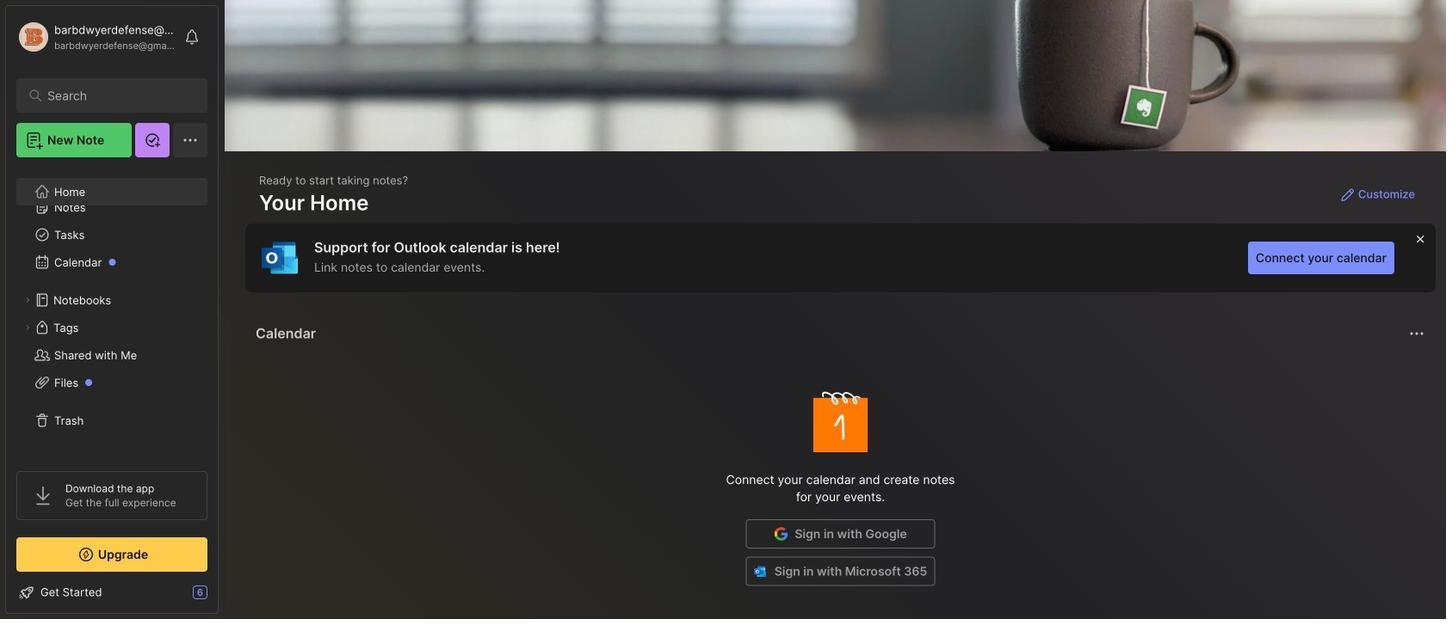 Task type: vqa. For each thing, say whether or not it's contained in the screenshot.
second 'row'
no



Task type: locate. For each thing, give the bounding box(es) containing it.
None search field
[[47, 85, 185, 106]]

Help and Learning task checklist field
[[6, 580, 218, 607]]

expand tags image
[[22, 323, 33, 333]]

main element
[[0, 0, 224, 620]]

click to collapse image
[[217, 588, 230, 609]]

tree
[[6, 166, 218, 456]]



Task type: describe. For each thing, give the bounding box(es) containing it.
Account field
[[16, 20, 176, 54]]

none search field inside main element
[[47, 85, 185, 106]]

More actions field
[[1405, 322, 1429, 346]]

expand notebooks image
[[22, 295, 33, 306]]

tree inside main element
[[6, 166, 218, 456]]

more actions image
[[1407, 324, 1428, 344]]

Search text field
[[47, 88, 185, 104]]



